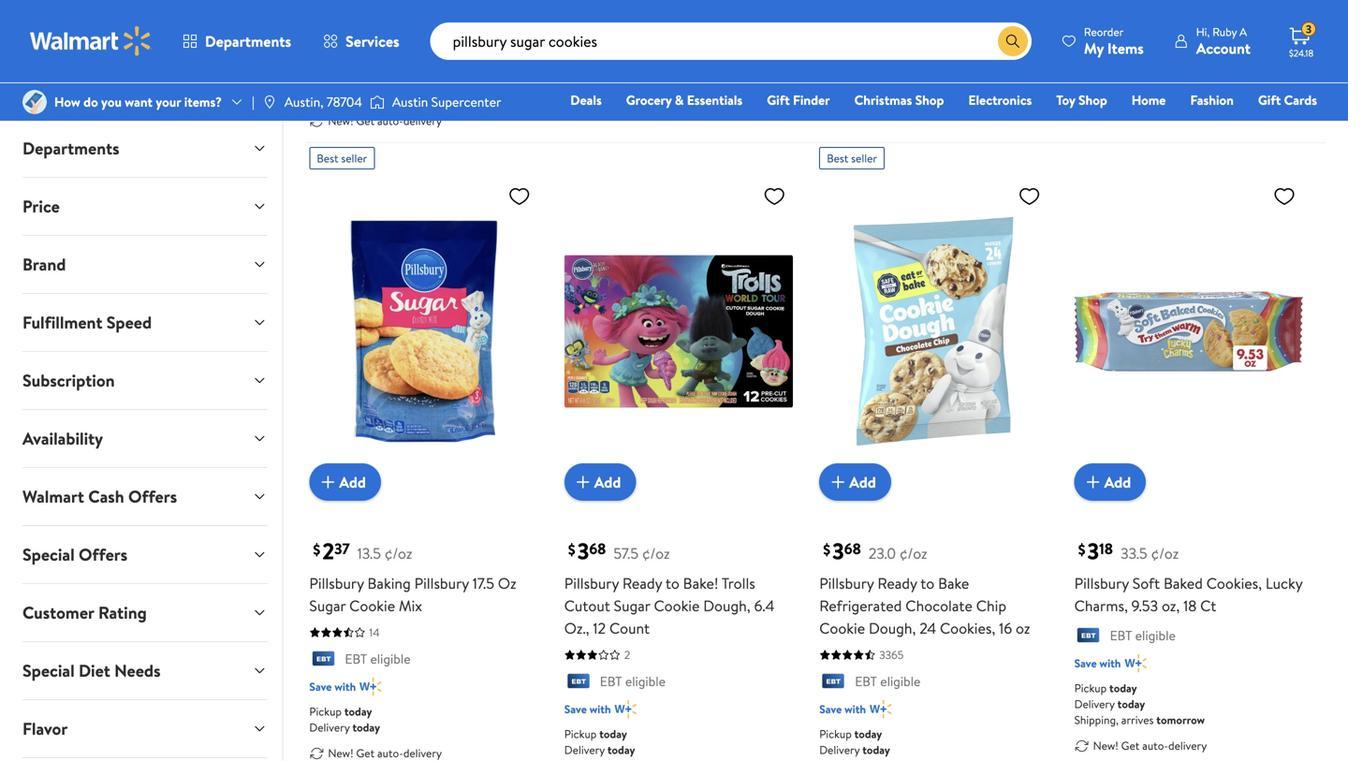 Task type: vqa. For each thing, say whether or not it's contained in the screenshot.
1st the 97
no



Task type: describe. For each thing, give the bounding box(es) containing it.
reorder my items
[[1085, 24, 1144, 59]]

pillsbury ready to bake! trolls cutout sugar cookie dough, 6.4 oz., 12 count image
[[565, 177, 794, 486]]

do
[[84, 93, 98, 111]]

toy shop
[[1057, 91, 1108, 109]]

reorder
[[1085, 24, 1124, 40]]

shipping, inside "pickup today delivery today shipping, arrives tomorrow"
[[1075, 712, 1119, 728]]

0 vertical spatial departments button
[[167, 19, 307, 64]]

33.5
[[1121, 543, 1148, 564]]

one debit
[[1174, 117, 1238, 135]]

availability tab
[[7, 410, 282, 467]]

cards
[[1285, 91, 1318, 109]]

items?
[[184, 93, 222, 111]]

pickup inside the pickup delivery today
[[565, 32, 597, 48]]

ct
[[1201, 596, 1217, 616]]

cookies, inside $ 3 68 23.0 ¢/oz pillsbury ready to bake refrigerated chocolate chip cookie dough, 24 cookies, 16 oz
[[940, 618, 996, 639]]

today inside the pickup delivery today
[[608, 48, 636, 63]]

toy shop link
[[1049, 90, 1116, 110]]

with for walmart plus image underneath 14 on the bottom left of page
[[335, 679, 356, 695]]

offers inside 'dropdown button'
[[128, 485, 177, 509]]

oz
[[498, 573, 517, 594]]

mix
[[399, 596, 422, 616]]

78704
[[327, 93, 362, 111]]

$ for $ 2 37 13.5 ¢/oz pillsbury baking pillsbury 17.5 oz sugar cookie mix
[[313, 539, 321, 560]]

delivery inside the pickup delivery today
[[565, 48, 605, 63]]

with for the right walmart plus icon
[[1100, 656, 1122, 672]]

brand button
[[7, 236, 282, 293]]

pickup today delivery today for pillsbury ready to bake! trolls cutout sugar cookie dough, 6.4 oz., 12 count
[[565, 726, 636, 758]]

brand
[[22, 253, 66, 276]]

walmart cash offers tab
[[7, 468, 282, 526]]

Search search field
[[431, 22, 1032, 60]]

with for left walmart plus icon
[[590, 702, 611, 717]]

arrives inside delivery today shipping, arrives in 2 days
[[357, 87, 389, 103]]

fashion link
[[1183, 90, 1243, 110]]

0 vertical spatial 18
[[1100, 539, 1114, 559]]

search icon image
[[1006, 34, 1021, 49]]

save with pickup today delivery today
[[1075, 8, 1146, 64]]

tomorrow
[[1157, 712, 1206, 728]]

trolls
[[722, 573, 756, 594]]

eligible for pillsbury ready to bake! trolls cutout sugar cookie dough, 6.4 oz., 12 count
[[626, 673, 666, 691]]

$ for $ 3 18 33.5 ¢/oz pillsbury soft baked cookies, lucky charms, 9.53 oz, 18 ct
[[1079, 539, 1086, 560]]

finder
[[793, 91, 831, 109]]

3365
[[880, 647, 904, 663]]

delivery inside save with pickup today delivery today
[[1075, 48, 1115, 64]]

23.0
[[869, 543, 897, 564]]

9.53
[[1132, 596, 1159, 616]]

special for special offers
[[22, 543, 75, 567]]

christmas shop link
[[846, 90, 953, 110]]

2 inside delivery today shipping, arrives in 2 days
[[403, 87, 409, 103]]

pickup delivery today
[[565, 32, 636, 63]]

save inside save with pickup today delivery today
[[1075, 8, 1098, 24]]

add button for pillsbury ready to bake! trolls cutout sugar cookie dough, 6.4 oz., 12 count image
[[565, 464, 636, 501]]

services button
[[307, 19, 416, 64]]

$ for $ 3 68 23.0 ¢/oz pillsbury ready to bake refrigerated chocolate chip cookie dough, 24 cookies, 16 oz
[[824, 539, 831, 560]]

chocolate
[[906, 596, 973, 616]]

shop for toy shop
[[1079, 91, 1108, 109]]

items
[[1108, 38, 1144, 59]]

with inside save with pickup today delivery today
[[1100, 8, 1122, 24]]

ebt for pillsbury ready to bake! trolls cutout sugar cookie dough, 6.4 oz., 12 count
[[600, 673, 622, 691]]

pillsbury for $ 3 68 23.0 ¢/oz pillsbury ready to bake refrigerated chocolate chip cookie dough, 24 cookies, 16 oz
[[820, 573, 874, 594]]

needs
[[114, 659, 161, 683]]

add to favorites list, pillsbury baking pillsbury 17.5 oz sugar cookie mix image
[[508, 184, 531, 208]]

days
[[412, 87, 434, 103]]

cookie for $ 3 68 57.5 ¢/oz pillsbury ready to bake! trolls cutout sugar cookie dough, 6.4 oz., 12 count
[[654, 596, 700, 616]]

baked
[[1164, 573, 1204, 594]]

ebt eligible for pillsbury ready to bake! trolls cutout sugar cookie dough, 6.4 oz., 12 count
[[600, 673, 666, 691]]

pillsbury for $ 2 37 13.5 ¢/oz pillsbury baking pillsbury 17.5 oz sugar cookie mix
[[309, 573, 364, 594]]

rating
[[98, 601, 147, 625]]

$ 3 68 23.0 ¢/oz pillsbury ready to bake refrigerated chocolate chip cookie dough, 24 cookies, 16 oz
[[820, 536, 1031, 639]]

pickup today delivery today shipping, arrives tomorrow
[[1075, 680, 1206, 728]]

grocery & essentials
[[626, 91, 743, 109]]

best for 2
[[317, 150, 339, 166]]

special diet needs button
[[7, 643, 282, 700]]

oz
[[1016, 618, 1031, 639]]

you
[[101, 93, 122, 111]]

$24.18
[[1290, 47, 1314, 59]]

68 for $ 3 68 23.0 ¢/oz pillsbury ready to bake refrigerated chocolate chip cookie dough, 24 cookies, 16 oz
[[845, 539, 862, 559]]

supercenter
[[431, 93, 501, 111]]

ready for $ 3 68 23.0 ¢/oz pillsbury ready to bake refrigerated chocolate chip cookie dough, 24 cookies, 16 oz
[[878, 573, 918, 594]]

1 vertical spatial departments button
[[7, 120, 282, 177]]

add to cart image for pillsbury ready to bake refrigerated chocolate chip cookie dough, 24 cookies, 16 oz image
[[827, 471, 850, 494]]

with for walmart plus image underneath '3365'
[[845, 702, 866, 717]]

one debit link
[[1166, 116, 1246, 136]]

lucky
[[1266, 573, 1303, 594]]

delivery inside "pickup today delivery today shipping, arrives tomorrow"
[[1075, 696, 1115, 712]]

availability
[[22, 427, 103, 451]]

walmart plus image down 14 on the bottom left of page
[[360, 678, 382, 696]]

shop for christmas shop
[[916, 91, 945, 109]]

walmart plus image up the pickup delivery today on the left
[[615, 5, 637, 24]]

price tab
[[7, 178, 282, 235]]

add button for pillsbury soft baked cookies, lucky charms, 9.53 oz, 18 ct image
[[1075, 464, 1147, 501]]

how do you want your items?
[[54, 93, 222, 111]]

fulfillment speed tab
[[7, 294, 282, 351]]

16
[[1000, 618, 1013, 639]]

add for add button for pillsbury ready to bake! trolls cutout sugar cookie dough, 6.4 oz., 12 count image
[[595, 472, 621, 493]]

want
[[125, 93, 153, 111]]

bake!
[[684, 573, 719, 594]]

subscription tab
[[7, 352, 282, 409]]

cookie inside $ 2 37 13.5 ¢/oz pillsbury baking pillsbury 17.5 oz sugar cookie mix
[[350, 596, 395, 616]]

grocery
[[626, 91, 672, 109]]

add to cart image for pillsbury ready to bake! trolls cutout sugar cookie dough, 6.4 oz., 12 count image
[[572, 471, 595, 494]]

ebt image for $ 3 68 23.0 ¢/oz pillsbury ready to bake refrigerated chocolate chip cookie dough, 24 cookies, 16 oz
[[820, 674, 848, 693]]

2 inside $ 2 37 13.5 ¢/oz pillsbury baking pillsbury 17.5 oz sugar cookie mix
[[323, 536, 335, 567]]

add for add button associated with pillsbury ready to bake refrigerated chocolate chip cookie dough, 24 cookies, 16 oz image
[[850, 472, 877, 493]]

fulfillment
[[22, 311, 103, 334]]

cutout
[[565, 596, 611, 616]]

home
[[1132, 91, 1167, 109]]

walmart
[[22, 485, 84, 509]]

refrigerated
[[820, 596, 902, 616]]

toy
[[1057, 91, 1076, 109]]

12
[[593, 618, 606, 639]]

one
[[1174, 117, 1203, 135]]

departments tab
[[7, 120, 282, 177]]

add to cart image for pillsbury soft baked cookies, lucky charms, 9.53 oz, 18 ct image
[[1082, 471, 1105, 494]]

austin, 78704
[[285, 93, 362, 111]]

special diet needs
[[22, 659, 161, 683]]

your
[[156, 93, 181, 111]]

grocery & essentials link
[[618, 90, 751, 110]]

1 horizontal spatial walmart plus image
[[1125, 654, 1147, 673]]

customer rating
[[22, 601, 147, 625]]

6.4
[[755, 596, 775, 616]]

pickup today delivery today for pillsbury ready to bake refrigerated chocolate chip cookie dough, 24 cookies, 16 oz
[[820, 726, 891, 758]]

walmart plus image up delivery today shipping, arrives in 2 days
[[360, 29, 382, 48]]

with for walmart plus image over delivery today shipping, arrives in 2 days
[[335, 30, 356, 46]]

hi, ruby a account
[[1197, 24, 1251, 59]]

ready for $ 3 68 57.5 ¢/oz pillsbury ready to bake! trolls cutout sugar cookie dough, 6.4 oz., 12 count
[[623, 573, 662, 594]]

ebt eligible for pillsbury ready to bake refrigerated chocolate chip cookie dough, 24 cookies, 16 oz
[[855, 673, 921, 691]]

ebt for pillsbury ready to bake refrigerated chocolate chip cookie dough, 24 cookies, 16 oz
[[855, 673, 878, 691]]

cookies, inside $ 3 18 33.5 ¢/oz pillsbury soft baked cookies, lucky charms, 9.53 oz, 18 ct
[[1207, 573, 1263, 594]]

¢/oz for $ 3 68 57.5 ¢/oz pillsbury ready to bake! trolls cutout sugar cookie dough, 6.4 oz., 12 count
[[643, 543, 670, 564]]

ebt for pillsbury baking pillsbury 17.5 oz sugar cookie mix
[[345, 650, 367, 668]]

pillsbury soft baked cookies, lucky charms, 9.53 oz, 18 ct image
[[1075, 177, 1304, 486]]

ebt image
[[1075, 628, 1103, 647]]

price
[[22, 195, 60, 218]]

fashion
[[1191, 91, 1234, 109]]

gift finder
[[767, 91, 831, 109]]

austin supercenter
[[392, 93, 501, 111]]

dough, for $ 3 68 23.0 ¢/oz pillsbury ready to bake refrigerated chocolate chip cookie dough, 24 cookies, 16 oz
[[869, 618, 916, 639]]

gift cards registry
[[1102, 91, 1318, 135]]

¢/oz for $ 3 18 33.5 ¢/oz pillsbury soft baked cookies, lucky charms, 9.53 oz, 18 ct
[[1152, 543, 1180, 564]]

oz.,
[[565, 618, 590, 639]]

eligible for pillsbury ready to bake refrigerated chocolate chip cookie dough, 24 cookies, 16 oz
[[881, 673, 921, 691]]

24
[[920, 618, 937, 639]]



Task type: locate. For each thing, give the bounding box(es) containing it.
4 pillsbury from the left
[[820, 573, 874, 594]]

1 horizontal spatial cookie
[[654, 596, 700, 616]]

cookie
[[350, 596, 395, 616], [654, 596, 700, 616], [820, 618, 866, 639]]

 image for austin, 78704
[[262, 95, 277, 110]]

dough, inside $ 3 68 23.0 ¢/oz pillsbury ready to bake refrigerated chocolate chip cookie dough, 24 cookies, 16 oz
[[869, 618, 916, 639]]

1 best seller from the left
[[317, 150, 367, 166]]

¢/oz inside $ 3 68 57.5 ¢/oz pillsbury ready to bake! trolls cutout sugar cookie dough, 6.4 oz., 12 count
[[643, 543, 670, 564]]

electronics
[[969, 91, 1033, 109]]

68 for $ 3 68 57.5 ¢/oz pillsbury ready to bake! trolls cutout sugar cookie dough, 6.4 oz., 12 count
[[590, 539, 606, 559]]

0 horizontal spatial sugar
[[309, 596, 346, 616]]

count
[[610, 618, 650, 639]]

eligible down '3365'
[[881, 673, 921, 691]]

1 ¢/oz from the left
[[385, 543, 413, 564]]

2 horizontal spatial 2
[[625, 647, 631, 663]]

customer rating tab
[[7, 585, 282, 642]]

pickup inside save with pickup today delivery today
[[1075, 33, 1107, 48]]

1 ready from the left
[[623, 573, 662, 594]]

dough, down trolls in the right of the page
[[704, 596, 751, 616]]

2 to from the left
[[921, 573, 935, 594]]

1 horizontal spatial gift
[[1259, 91, 1282, 109]]

1 best from the left
[[317, 150, 339, 166]]

to for $ 3 68 23.0 ¢/oz pillsbury ready to bake refrigerated chocolate chip cookie dough, 24 cookies, 16 oz
[[921, 573, 935, 594]]

departments up |
[[205, 31, 291, 52]]

gift for finder
[[767, 91, 790, 109]]

$ 3 18 33.5 ¢/oz pillsbury soft baked cookies, lucky charms, 9.53 oz, 18 ct
[[1075, 536, 1303, 616]]

$ 3 68 57.5 ¢/oz pillsbury ready to bake! trolls cutout sugar cookie dough, 6.4 oz., 12 count
[[565, 536, 775, 639]]

$ left 23.0 on the bottom right
[[824, 539, 831, 560]]

1 vertical spatial 2
[[323, 536, 335, 567]]

2 $ from the left
[[568, 539, 576, 560]]

68 left 57.5
[[590, 539, 606, 559]]

ready inside $ 3 68 57.5 ¢/oz pillsbury ready to bake! trolls cutout sugar cookie dough, 6.4 oz., 12 count
[[623, 573, 662, 594]]

1 horizontal spatial ebt image
[[565, 674, 593, 693]]

ready inside $ 3 68 23.0 ¢/oz pillsbury ready to bake refrigerated chocolate chip cookie dough, 24 cookies, 16 oz
[[878, 573, 918, 594]]

add button up 57.5
[[565, 464, 636, 501]]

special down 'walmart'
[[22, 543, 75, 567]]

0 horizontal spatial cookie
[[350, 596, 395, 616]]

4 ¢/oz from the left
[[1152, 543, 1180, 564]]

debit
[[1206, 117, 1238, 135]]

to inside $ 3 68 57.5 ¢/oz pillsbury ready to bake! trolls cutout sugar cookie dough, 6.4 oz., 12 count
[[666, 573, 680, 594]]

add to favorites list, pillsbury ready to bake refrigerated chocolate chip cookie dough, 24 cookies, 16 oz image
[[1019, 184, 1041, 208]]

1 horizontal spatial ready
[[878, 573, 918, 594]]

with for walmart plus image over the pickup delivery today on the left
[[590, 7, 611, 23]]

arrives left the tomorrow
[[1122, 712, 1154, 728]]

best seller for 2
[[317, 150, 367, 166]]

3 up $24.18
[[1307, 21, 1313, 37]]

cookie down refrigerated
[[820, 618, 866, 639]]

3 left 23.0 on the bottom right
[[833, 536, 845, 567]]

2 ¢/oz from the left
[[643, 543, 670, 564]]

ebt eligible down 14 on the bottom left of page
[[345, 650, 411, 668]]

$ inside $ 3 18 33.5 ¢/oz pillsbury soft baked cookies, lucky charms, 9.53 oz, 18 ct
[[1079, 539, 1086, 560]]

pillsbury up mix
[[415, 573, 469, 594]]

cookie up 14 on the bottom left of page
[[350, 596, 395, 616]]

walmart+
[[1262, 117, 1318, 135]]

gift left finder
[[767, 91, 790, 109]]

1 horizontal spatial departments
[[205, 31, 291, 52]]

 image for how do you want your items?
[[22, 90, 47, 114]]

seller down christmas
[[852, 150, 878, 166]]

0 vertical spatial walmart plus image
[[1125, 654, 1147, 673]]

0 horizontal spatial 18
[[1100, 539, 1114, 559]]

sugar up count
[[614, 596, 651, 616]]

1 horizontal spatial best
[[827, 150, 849, 166]]

0 horizontal spatial 68
[[590, 539, 606, 559]]

0 horizontal spatial departments
[[22, 137, 120, 160]]

68 left 23.0 on the bottom right
[[845, 539, 862, 559]]

add to cart image for the pillsbury baking pillsbury 17.5 oz sugar cookie mix image
[[317, 471, 339, 494]]

walmart plus image up "pickup today delivery today shipping, arrives tomorrow"
[[1125, 654, 1147, 673]]

2 gift from the left
[[1259, 91, 1282, 109]]

deals link
[[562, 90, 611, 110]]

pillsbury up cutout
[[565, 573, 619, 594]]

pillsbury for $ 3 68 57.5 ¢/oz pillsbury ready to bake! trolls cutout sugar cookie dough, 6.4 oz., 12 count
[[565, 573, 619, 594]]

$ inside $ 3 68 23.0 ¢/oz pillsbury ready to bake refrigerated chocolate chip cookie dough, 24 cookies, 16 oz
[[824, 539, 831, 560]]

1 add button from the left
[[309, 464, 381, 501]]

3 add from the left
[[850, 472, 877, 493]]

auto-
[[377, 113, 404, 129], [1143, 738, 1169, 754], [377, 746, 404, 761]]

2 right in
[[403, 87, 409, 103]]

1 vertical spatial arrives
[[1122, 712, 1154, 728]]

3 left 33.5
[[1088, 536, 1100, 567]]

¢/oz right 33.5
[[1152, 543, 1180, 564]]

shop right toy
[[1079, 91, 1108, 109]]

best seller for 3
[[827, 150, 878, 166]]

¢/oz inside $ 3 18 33.5 ¢/oz pillsbury soft baked cookies, lucky charms, 9.53 oz, 18 ct
[[1152, 543, 1180, 564]]

 image
[[22, 90, 47, 114], [262, 95, 277, 110]]

0 horizontal spatial cookies,
[[940, 618, 996, 639]]

1 horizontal spatial shop
[[1079, 91, 1108, 109]]

add button up 37
[[309, 464, 381, 501]]

68 inside $ 3 68 57.5 ¢/oz pillsbury ready to bake! trolls cutout sugar cookie dough, 6.4 oz., 12 count
[[590, 539, 606, 559]]

services
[[346, 31, 400, 52]]

0 vertical spatial departments
[[205, 31, 291, 52]]

¢/oz inside $ 3 68 23.0 ¢/oz pillsbury ready to bake refrigerated chocolate chip cookie dough, 24 cookies, 16 oz
[[900, 543, 928, 564]]

cookie inside $ 3 68 23.0 ¢/oz pillsbury ready to bake refrigerated chocolate chip cookie dough, 24 cookies, 16 oz
[[820, 618, 866, 639]]

sugar inside $ 2 37 13.5 ¢/oz pillsbury baking pillsbury 17.5 oz sugar cookie mix
[[309, 596, 346, 616]]

3 $ from the left
[[824, 539, 831, 560]]

add up 37
[[339, 472, 366, 493]]

5 pillsbury from the left
[[1075, 573, 1130, 594]]

 image right |
[[262, 95, 277, 110]]

austin,
[[285, 93, 324, 111]]

add for pillsbury soft baked cookies, lucky charms, 9.53 oz, 18 ct image add button
[[1105, 472, 1132, 493]]

1 horizontal spatial 2
[[403, 87, 409, 103]]

to up 'chocolate'
[[921, 573, 935, 594]]

baking
[[368, 573, 411, 594]]

sugar inside $ 3 68 57.5 ¢/oz pillsbury ready to bake! trolls cutout sugar cookie dough, 6.4 oz., 12 count
[[614, 596, 651, 616]]

14
[[369, 625, 380, 641]]

walmart plus image
[[1125, 654, 1147, 673], [615, 700, 637, 719]]

Walmart Site-Wide search field
[[431, 22, 1032, 60]]

add for add button for the pillsbury baking pillsbury 17.5 oz sugar cookie mix image
[[339, 472, 366, 493]]

to
[[666, 573, 680, 594], [921, 573, 935, 594]]

$ left 33.5
[[1079, 539, 1086, 560]]

departments down 'how'
[[22, 137, 120, 160]]

2 horizontal spatial cookie
[[820, 618, 866, 639]]

walmart+ link
[[1254, 116, 1326, 136]]

3 ¢/oz from the left
[[900, 543, 928, 564]]

add button up 23.0 on the bottom right
[[820, 464, 892, 501]]

special
[[22, 543, 75, 567], [22, 659, 75, 683]]

2 down count
[[625, 647, 631, 663]]

walmart plus image down count
[[615, 700, 637, 719]]

pillsbury up refrigerated
[[820, 573, 874, 594]]

$ left 57.5
[[568, 539, 576, 560]]

price button
[[7, 178, 282, 235]]

1 gift from the left
[[767, 91, 790, 109]]

customer
[[22, 601, 94, 625]]

ready down 57.5
[[623, 573, 662, 594]]

0 horizontal spatial dough,
[[704, 596, 751, 616]]

1 horizontal spatial shipping,
[[1075, 712, 1119, 728]]

availability button
[[7, 410, 282, 467]]

shop
[[916, 91, 945, 109], [1079, 91, 1108, 109]]

add to cart image
[[317, 471, 339, 494], [572, 471, 595, 494], [827, 471, 850, 494], [1082, 471, 1105, 494]]

flavor tab
[[7, 701, 282, 758]]

cash
[[88, 485, 124, 509]]

0 vertical spatial arrives
[[357, 87, 389, 103]]

departments inside tab
[[22, 137, 120, 160]]

seller
[[341, 150, 367, 166], [852, 150, 878, 166]]

1 horizontal spatial best seller
[[827, 150, 878, 166]]

walmart image
[[30, 26, 152, 56]]

3 inside $ 3 18 33.5 ¢/oz pillsbury soft baked cookies, lucky charms, 9.53 oz, 18 ct
[[1088, 536, 1100, 567]]

registry link
[[1094, 116, 1159, 136]]

shipping, down ebt icon
[[1075, 712, 1119, 728]]

pillsbury inside $ 3 68 57.5 ¢/oz pillsbury ready to bake! trolls cutout sugar cookie dough, 6.4 oz., 12 count
[[565, 573, 619, 594]]

2 sugar from the left
[[614, 596, 651, 616]]

2 left 13.5
[[323, 536, 335, 567]]

sugar
[[309, 596, 346, 616], [614, 596, 651, 616]]

2 shop from the left
[[1079, 91, 1108, 109]]

3 pillsbury from the left
[[565, 573, 619, 594]]

austin
[[392, 93, 428, 111]]

1 horizontal spatial sugar
[[614, 596, 651, 616]]

pickup
[[565, 32, 597, 48], [1075, 33, 1107, 48], [820, 55, 852, 71], [1075, 680, 1107, 696], [309, 704, 342, 720], [565, 726, 597, 742], [820, 726, 852, 742]]

add
[[339, 472, 366, 493], [595, 472, 621, 493], [850, 472, 877, 493], [1105, 472, 1132, 493]]

0 vertical spatial shipping,
[[309, 87, 354, 103]]

speed
[[107, 311, 152, 334]]

arrives left in
[[357, 87, 389, 103]]

departments button up |
[[167, 19, 307, 64]]

cookie for $ 3 68 23.0 ¢/oz pillsbury ready to bake refrigerated chocolate chip cookie dough, 24 cookies, 16 oz
[[820, 618, 866, 639]]

add up 33.5
[[1105, 472, 1132, 493]]

pickup inside "pickup today delivery today shipping, arrives tomorrow"
[[1075, 680, 1107, 696]]

eligible down 9.53
[[1136, 627, 1176, 645]]

¢/oz right 23.0 on the bottom right
[[900, 543, 928, 564]]

1 special from the top
[[22, 543, 75, 567]]

$ for $ 3 68 57.5 ¢/oz pillsbury ready to bake! trolls cutout sugar cookie dough, 6.4 oz., 12 count
[[568, 539, 576, 560]]

departments
[[205, 31, 291, 52], [22, 137, 120, 160]]

0 horizontal spatial ready
[[623, 573, 662, 594]]

2 ready from the left
[[878, 573, 918, 594]]

0 vertical spatial 2
[[403, 87, 409, 103]]

$ 2 37 13.5 ¢/oz pillsbury baking pillsbury 17.5 oz sugar cookie mix
[[309, 536, 517, 616]]

save
[[565, 7, 587, 23], [1075, 8, 1098, 24], [309, 30, 332, 46], [1075, 656, 1098, 672], [309, 679, 332, 695], [565, 702, 587, 717], [820, 702, 842, 717]]

deals
[[571, 91, 602, 109]]

2 pillsbury from the left
[[415, 573, 469, 594]]

¢/oz for $ 2 37 13.5 ¢/oz pillsbury baking pillsbury 17.5 oz sugar cookie mix
[[385, 543, 413, 564]]

4 add to cart image from the left
[[1082, 471, 1105, 494]]

1 vertical spatial special
[[22, 659, 75, 683]]

0 vertical spatial offers
[[128, 485, 177, 509]]

68
[[590, 539, 606, 559], [845, 539, 862, 559]]

cookie down the bake!
[[654, 596, 700, 616]]

1 vertical spatial 18
[[1184, 596, 1197, 616]]

1 vertical spatial dough,
[[869, 618, 916, 639]]

best for 3
[[827, 150, 849, 166]]

2 68 from the left
[[845, 539, 862, 559]]

seller for 2
[[341, 150, 367, 166]]

subscription button
[[7, 352, 282, 409]]

delivery
[[404, 113, 442, 129], [1169, 738, 1208, 754], [404, 746, 442, 761]]

sugar down 37
[[309, 596, 346, 616]]

shipping, down services dropdown button
[[309, 87, 354, 103]]

0 horizontal spatial walmart plus image
[[615, 700, 637, 719]]

hi,
[[1197, 24, 1211, 40]]

1 vertical spatial walmart plus image
[[615, 700, 637, 719]]

to for $ 3 68 57.5 ¢/oz pillsbury ready to bake! trolls cutout sugar cookie dough, 6.4 oz., 12 count
[[666, 573, 680, 594]]

cookies,
[[1207, 573, 1263, 594], [940, 618, 996, 639]]

with
[[590, 7, 611, 23], [1100, 8, 1122, 24], [335, 30, 356, 46], [1100, 656, 1122, 672], [335, 679, 356, 695], [590, 702, 611, 717], [845, 702, 866, 717]]

diet
[[79, 659, 110, 683]]

special left diet
[[22, 659, 75, 683]]

pillsbury down 37
[[309, 573, 364, 594]]

special diet needs tab
[[7, 643, 282, 700]]

1 add to cart image from the left
[[317, 471, 339, 494]]

eligible down 14 on the bottom left of page
[[370, 650, 411, 668]]

cookie inside $ 3 68 57.5 ¢/oz pillsbury ready to bake! trolls cutout sugar cookie dough, 6.4 oz., 12 count
[[654, 596, 700, 616]]

 image left 'how'
[[22, 90, 47, 114]]

1 horizontal spatial arrives
[[1122, 712, 1154, 728]]

$ left 37
[[313, 539, 321, 560]]

offers down cash
[[79, 543, 128, 567]]

special for special diet needs
[[22, 659, 75, 683]]

walmart plus image down '3365'
[[870, 700, 892, 719]]

flavor button
[[7, 701, 282, 758]]

essentials
[[687, 91, 743, 109]]

cookies, down chip
[[940, 618, 996, 639]]

add up 23.0 on the bottom right
[[850, 472, 877, 493]]

1 shop from the left
[[916, 91, 945, 109]]

walmart cash offers button
[[7, 468, 282, 526]]

2 seller from the left
[[852, 150, 878, 166]]

shop right christmas
[[916, 91, 945, 109]]

add button for pillsbury ready to bake refrigerated chocolate chip cookie dough, 24 cookies, 16 oz image
[[820, 464, 892, 501]]

gift left cards
[[1259, 91, 1282, 109]]

customer rating button
[[7, 585, 282, 642]]

0 horizontal spatial seller
[[341, 150, 367, 166]]

special offers
[[22, 543, 128, 567]]

christmas
[[855, 91, 913, 109]]

1 horizontal spatial 68
[[845, 539, 862, 559]]

special offers tab
[[7, 526, 282, 584]]

1 pillsbury from the left
[[309, 573, 364, 594]]

gift for cards
[[1259, 91, 1282, 109]]

delivery inside delivery today shipping, arrives in 2 days
[[309, 71, 350, 87]]

pillsbury inside $ 3 18 33.5 ¢/oz pillsbury soft baked cookies, lucky charms, 9.53 oz, 18 ct
[[1075, 573, 1130, 594]]

departments button down want
[[7, 120, 282, 177]]

ebt image for $ 3 68 57.5 ¢/oz pillsbury ready to bake! trolls cutout sugar cookie dough, 6.4 oz., 12 count
[[565, 674, 593, 693]]

today
[[1110, 33, 1138, 48], [608, 48, 636, 63], [1118, 48, 1146, 64], [855, 55, 883, 71], [353, 71, 380, 87], [863, 71, 891, 87], [1110, 680, 1138, 696], [1118, 696, 1146, 712], [345, 704, 372, 720], [353, 720, 380, 736], [600, 726, 627, 742], [855, 726, 883, 742], [608, 742, 636, 758], [863, 742, 891, 758]]

ruby
[[1213, 24, 1238, 40]]

how
[[54, 93, 80, 111]]

2 special from the top
[[22, 659, 75, 683]]

walmart plus image
[[615, 5, 637, 24], [360, 29, 382, 48], [360, 678, 382, 696], [870, 700, 892, 719]]

eligible for pillsbury baking pillsbury 17.5 oz sugar cookie mix
[[370, 650, 411, 668]]

seller for 3
[[852, 150, 878, 166]]

3 for $ 3 68 23.0 ¢/oz pillsbury ready to bake refrigerated chocolate chip cookie dough, 24 cookies, 16 oz
[[833, 536, 845, 567]]

1 to from the left
[[666, 573, 680, 594]]

0 vertical spatial special
[[22, 543, 75, 567]]

special offers button
[[7, 526, 282, 584]]

pillsbury ready to bake refrigerated chocolate chip cookie dough, 24 cookies, 16 oz image
[[820, 177, 1049, 486]]

soft
[[1133, 573, 1161, 594]]

ebt eligible down 9.53
[[1111, 627, 1176, 645]]

2 horizontal spatial ebt image
[[820, 674, 848, 693]]

&
[[675, 91, 684, 109]]

4 $ from the left
[[1079, 539, 1086, 560]]

best seller
[[317, 150, 367, 166], [827, 150, 878, 166]]

1 horizontal spatial cookies,
[[1207, 573, 1263, 594]]

1 vertical spatial cookies,
[[940, 618, 996, 639]]

0 horizontal spatial  image
[[22, 90, 47, 114]]

ebt eligible for pillsbury baking pillsbury 17.5 oz sugar cookie mix
[[345, 650, 411, 668]]

to inside $ 3 68 23.0 ¢/oz pillsbury ready to bake refrigerated chocolate chip cookie dough, 24 cookies, 16 oz
[[921, 573, 935, 594]]

cookies, up ct
[[1207, 573, 1263, 594]]

0 horizontal spatial to
[[666, 573, 680, 594]]

offers inside dropdown button
[[79, 543, 128, 567]]

departments button
[[167, 19, 307, 64], [7, 120, 282, 177]]

brand tab
[[7, 236, 282, 293]]

3 for $ 3 18 33.5 ¢/oz pillsbury soft baked cookies, lucky charms, 9.53 oz, 18 ct
[[1088, 536, 1100, 567]]

best seller down '78704' on the left of the page
[[317, 150, 367, 166]]

fulfillment speed
[[22, 311, 152, 334]]

3 add button from the left
[[820, 464, 892, 501]]

2 add button from the left
[[565, 464, 636, 501]]

arrives inside "pickup today delivery today shipping, arrives tomorrow"
[[1122, 712, 1154, 728]]

0 horizontal spatial ebt image
[[309, 651, 338, 670]]

¢/oz inside $ 2 37 13.5 ¢/oz pillsbury baking pillsbury 17.5 oz sugar cookie mix
[[385, 543, 413, 564]]

a
[[1240, 24, 1248, 40]]

flavor
[[22, 718, 68, 741]]

add up 57.5
[[595, 472, 621, 493]]

0 horizontal spatial arrives
[[357, 87, 389, 103]]

new! get auto-delivery
[[328, 113, 442, 129], [1094, 738, 1208, 754], [328, 746, 442, 761]]

0 horizontal spatial 2
[[323, 536, 335, 567]]

subscription
[[22, 369, 115, 392]]

0 horizontal spatial shop
[[916, 91, 945, 109]]

2 vertical spatial 2
[[625, 647, 631, 663]]

 image
[[370, 93, 385, 111]]

3 add to cart image from the left
[[827, 471, 850, 494]]

gift inside gift cards registry
[[1259, 91, 1282, 109]]

charms,
[[1075, 596, 1129, 616]]

$ inside $ 2 37 13.5 ¢/oz pillsbury baking pillsbury 17.5 oz sugar cookie mix
[[313, 539, 321, 560]]

57.5
[[614, 543, 639, 564]]

pillsbury inside $ 3 68 23.0 ¢/oz pillsbury ready to bake refrigerated chocolate chip cookie dough, 24 cookies, 16 oz
[[820, 573, 874, 594]]

1 horizontal spatial to
[[921, 573, 935, 594]]

fulfillment speed button
[[7, 294, 282, 351]]

18 left 33.5
[[1100, 539, 1114, 559]]

ready down 23.0 on the bottom right
[[878, 573, 918, 594]]

1 68 from the left
[[590, 539, 606, 559]]

to left the bake!
[[666, 573, 680, 594]]

home link
[[1124, 90, 1175, 110]]

13.5
[[357, 543, 381, 564]]

special inside tab
[[22, 543, 75, 567]]

add button up 33.5
[[1075, 464, 1147, 501]]

2 add to cart image from the left
[[572, 471, 595, 494]]

dough, up '3365'
[[869, 618, 916, 639]]

17.5
[[473, 573, 495, 594]]

4 add button from the left
[[1075, 464, 1147, 501]]

¢/oz right 57.5
[[643, 543, 670, 564]]

ebt eligible
[[1111, 627, 1176, 645], [345, 650, 411, 668], [600, 673, 666, 691], [855, 673, 921, 691]]

¢/oz
[[385, 543, 413, 564], [643, 543, 670, 564], [900, 543, 928, 564], [1152, 543, 1180, 564]]

add to favorites list, pillsbury soft baked cookies, lucky charms, 9.53 oz, 18 ct image
[[1274, 184, 1296, 208]]

1 horizontal spatial  image
[[262, 95, 277, 110]]

1 seller from the left
[[341, 150, 367, 166]]

eligible
[[1136, 627, 1176, 645], [370, 650, 411, 668], [626, 673, 666, 691], [881, 673, 921, 691]]

1 horizontal spatial dough,
[[869, 618, 916, 639]]

offers right cash
[[128, 485, 177, 509]]

2 best seller from the left
[[827, 150, 878, 166]]

4 add from the left
[[1105, 472, 1132, 493]]

¢/oz right 13.5
[[385, 543, 413, 564]]

pickup today delivery today for pillsbury baking pillsbury 17.5 oz sugar cookie mix
[[309, 704, 380, 736]]

eligible down count
[[626, 673, 666, 691]]

add to favorites list, pillsbury ready to bake! trolls cutout sugar cookie dough, 6.4 oz., 12 count image
[[764, 184, 786, 208]]

1 add from the left
[[339, 472, 366, 493]]

2 best from the left
[[827, 150, 849, 166]]

pillsbury baking pillsbury 17.5 oz sugar cookie mix image
[[309, 177, 538, 486]]

0 horizontal spatial shipping,
[[309, 87, 354, 103]]

best seller down christmas
[[827, 150, 878, 166]]

add button for the pillsbury baking pillsbury 17.5 oz sugar cookie mix image
[[309, 464, 381, 501]]

1 $ from the left
[[313, 539, 321, 560]]

3 inside $ 3 68 23.0 ¢/oz pillsbury ready to bake refrigerated chocolate chip cookie dough, 24 cookies, 16 oz
[[833, 536, 845, 567]]

today inside delivery today shipping, arrives in 2 days
[[353, 71, 380, 87]]

18 left ct
[[1184, 596, 1197, 616]]

3 for $ 3 68 57.5 ¢/oz pillsbury ready to bake! trolls cutout sugar cookie dough, 6.4 oz., 12 count
[[578, 536, 590, 567]]

0 horizontal spatial best
[[317, 150, 339, 166]]

¢/oz for $ 3 68 23.0 ¢/oz pillsbury ready to bake refrigerated chocolate chip cookie dough, 24 cookies, 16 oz
[[900, 543, 928, 564]]

delivery today shipping, arrives in 2 days
[[309, 71, 434, 103]]

1 sugar from the left
[[309, 596, 346, 616]]

shipping, inside delivery today shipping, arrives in 2 days
[[309, 87, 354, 103]]

1 horizontal spatial 18
[[1184, 596, 1197, 616]]

3 left 57.5
[[578, 536, 590, 567]]

pickup today delivery today
[[820, 55, 891, 87], [309, 704, 380, 736], [565, 726, 636, 758], [820, 726, 891, 758]]

0 vertical spatial cookies,
[[1207, 573, 1263, 594]]

1 vertical spatial offers
[[79, 543, 128, 567]]

seller down '78704' on the left of the page
[[341, 150, 367, 166]]

pillsbury up charms,
[[1075, 573, 1130, 594]]

best down finder
[[827, 150, 849, 166]]

pillsbury for $ 3 18 33.5 ¢/oz pillsbury soft baked cookies, lucky charms, 9.53 oz, 18 ct
[[1075, 573, 1130, 594]]

ebt image
[[309, 651, 338, 670], [565, 674, 593, 693], [820, 674, 848, 693]]

2 add from the left
[[595, 472, 621, 493]]

0 vertical spatial dough,
[[704, 596, 751, 616]]

offers
[[128, 485, 177, 509], [79, 543, 128, 567]]

oz,
[[1162, 596, 1181, 616]]

0 horizontal spatial best seller
[[317, 150, 367, 166]]

my
[[1085, 38, 1104, 59]]

dough, for $ 3 68 57.5 ¢/oz pillsbury ready to bake! trolls cutout sugar cookie dough, 6.4 oz., 12 count
[[704, 596, 751, 616]]

tab
[[7, 759, 282, 762]]

0 horizontal spatial gift
[[767, 91, 790, 109]]

special inside 'tab'
[[22, 659, 75, 683]]

best down austin, 78704
[[317, 150, 339, 166]]

dough, inside $ 3 68 57.5 ¢/oz pillsbury ready to bake! trolls cutout sugar cookie dough, 6.4 oz., 12 count
[[704, 596, 751, 616]]

ebt eligible down '3365'
[[855, 673, 921, 691]]

1 vertical spatial departments
[[22, 137, 120, 160]]

gift finder link
[[759, 90, 839, 110]]

in
[[392, 87, 401, 103]]

$ inside $ 3 68 57.5 ¢/oz pillsbury ready to bake! trolls cutout sugar cookie dough, 6.4 oz., 12 count
[[568, 539, 576, 560]]

christmas shop
[[855, 91, 945, 109]]

ebt eligible down count
[[600, 673, 666, 691]]

bake
[[939, 573, 970, 594]]

3 inside $ 3 68 57.5 ¢/oz pillsbury ready to bake! trolls cutout sugar cookie dough, 6.4 oz., 12 count
[[578, 536, 590, 567]]

1 horizontal spatial seller
[[852, 150, 878, 166]]

1 vertical spatial shipping,
[[1075, 712, 1119, 728]]

get
[[356, 113, 375, 129], [1122, 738, 1140, 754], [356, 746, 375, 761]]

68 inside $ 3 68 23.0 ¢/oz pillsbury ready to bake refrigerated chocolate chip cookie dough, 24 cookies, 16 oz
[[845, 539, 862, 559]]



